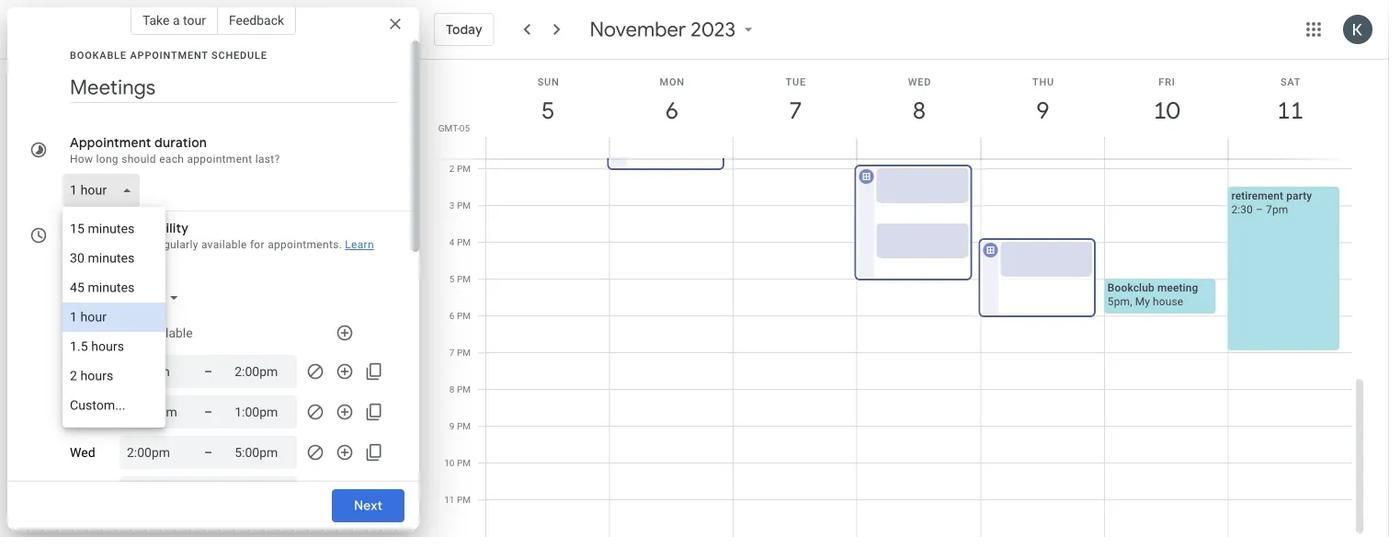 Task type: locate. For each thing, give the bounding box(es) containing it.
0 vertical spatial 7
[[788, 95, 801, 126]]

10 pm from the top
[[457, 494, 471, 505]]

mon inside 6 column header
[[660, 76, 685, 87]]

6 pm from the top
[[457, 347, 471, 358]]

each
[[159, 153, 184, 166]]

november 2023 button
[[583, 17, 765, 42]]

8 inside wed 8
[[912, 95, 925, 126]]

10
[[1153, 95, 1179, 126], [444, 457, 455, 468]]

pm up 6 pm
[[457, 273, 471, 284]]

tue for tue
[[70, 404, 91, 420]]

0 vertical spatial 5
[[541, 95, 554, 126]]

tue
[[786, 76, 807, 87], [70, 404, 91, 420]]

0 vertical spatial 11
[[1276, 95, 1303, 126]]

saturday, november 11 element
[[1270, 89, 1312, 131]]

1 horizontal spatial wed
[[908, 76, 932, 87]]

1 horizontal spatial 7
[[788, 95, 801, 126]]

pm up 8 pm
[[457, 347, 471, 358]]

8
[[912, 95, 925, 126], [450, 383, 455, 394]]

option
[[63, 214, 166, 244], [63, 244, 166, 273], [63, 273, 166, 303], [63, 303, 166, 332], [63, 332, 166, 361], [63, 361, 166, 391], [63, 391, 166, 420]]

9 inside thu 9
[[1036, 95, 1049, 126]]

mon
[[660, 76, 685, 87], [70, 364, 96, 379]]

0 horizontal spatial 5
[[450, 273, 455, 284]]

1 vertical spatial wed
[[70, 445, 95, 460]]

monday, november 6 element
[[651, 89, 693, 131]]

last?
[[255, 153, 280, 166]]

tue inside 7 column header
[[786, 76, 807, 87]]

mon up monday, november 6 element
[[660, 76, 685, 87]]

november
[[590, 17, 686, 42]]

8 pm from the top
[[457, 420, 471, 431]]

pm down 5 pm
[[457, 310, 471, 321]]

mon for mon
[[70, 364, 96, 379]]

take a tour button
[[130, 6, 218, 35]]

0 horizontal spatial 11
[[444, 494, 455, 505]]

long
[[96, 153, 119, 166]]

0 horizontal spatial sun
[[70, 325, 92, 340]]

0 vertical spatial sun
[[538, 76, 560, 87]]

tour
[[183, 12, 206, 28]]

1 pm from the top
[[457, 163, 471, 174]]

7 pm from the top
[[457, 383, 471, 394]]

you're
[[120, 238, 151, 251]]

gmt-05
[[438, 122, 470, 133]]

1 horizontal spatial tue
[[786, 76, 807, 87]]

6 down the 'november 2023' button
[[664, 95, 677, 126]]

1 vertical spatial 10
[[444, 457, 455, 468]]

pm
[[457, 163, 471, 174], [457, 200, 471, 211], [457, 236, 471, 247], [457, 273, 471, 284], [457, 310, 471, 321], [457, 347, 471, 358], [457, 383, 471, 394], [457, 420, 471, 431], [457, 457, 471, 468], [457, 494, 471, 505]]

11 down sat
[[1276, 95, 1303, 126]]

1 horizontal spatial 9
[[1036, 95, 1049, 126]]

6 down 5 pm
[[450, 310, 455, 321]]

5 inside 'sun 5'
[[541, 95, 554, 126]]

wed left start time on wednesdays text box
[[70, 445, 95, 460]]

5 column header
[[486, 60, 610, 159]]

1 vertical spatial 8
[[450, 383, 455, 394]]

1 vertical spatial mon
[[70, 364, 96, 379]]

when
[[90, 238, 117, 251]]

9
[[1036, 95, 1049, 126], [450, 420, 455, 431]]

0 horizontal spatial tue
[[70, 404, 91, 420]]

0 horizontal spatial 8
[[450, 383, 455, 394]]

today
[[446, 21, 483, 38]]

End time on Tuesdays text field
[[235, 401, 290, 423]]

a
[[173, 12, 180, 28]]

5 pm
[[450, 273, 471, 284]]

,
[[1130, 295, 1133, 308]]

grid containing 5
[[427, 0, 1367, 537]]

10 inside "column header"
[[1153, 95, 1179, 126]]

party
[[1287, 189, 1313, 202]]

5pm
[[1108, 295, 1130, 308]]

tue left the start time on tuesdays text field on the left bottom of the page
[[70, 404, 91, 420]]

pm for 5 pm
[[457, 273, 471, 284]]

take
[[142, 12, 170, 28]]

10 column header
[[1104, 60, 1229, 159]]

bookclub meeting 5pm , my house
[[1108, 281, 1199, 308]]

pm down the '10 pm'
[[457, 494, 471, 505]]

1 vertical spatial 6
[[450, 310, 455, 321]]

1 horizontal spatial 8
[[912, 95, 925, 126]]

End time on Wednesdays text field
[[235, 441, 290, 463]]

05
[[460, 122, 470, 133]]

0 vertical spatial 8
[[912, 95, 925, 126]]

4
[[450, 236, 455, 247]]

0 vertical spatial mon
[[660, 76, 685, 87]]

2
[[450, 163, 455, 174]]

thu 9
[[1033, 76, 1055, 126]]

–
[[1256, 203, 1263, 216], [204, 364, 213, 379], [204, 404, 213, 419], [204, 445, 213, 460], [204, 485, 213, 500]]

schedule
[[212, 49, 267, 61]]

pm for 2 pm
[[457, 163, 471, 174]]

pm right 2
[[457, 163, 471, 174]]

1 vertical spatial 7
[[450, 347, 455, 358]]

2 pm
[[450, 163, 471, 174]]

10 up 11 pm
[[444, 457, 455, 468]]

9 down thu
[[1036, 95, 1049, 126]]

november 2023
[[590, 17, 736, 42]]

11 column header
[[1228, 60, 1353, 159]]

10 down fri
[[1153, 95, 1179, 126]]

0 horizontal spatial 6
[[450, 310, 455, 321]]

0 horizontal spatial mon
[[70, 364, 96, 379]]

6 inside the mon 6
[[664, 95, 677, 126]]

0 horizontal spatial wed
[[70, 445, 95, 460]]

6 column header
[[609, 60, 734, 159]]

thu
[[1033, 76, 1055, 87]]

learn
[[345, 238, 374, 251]]

appointment
[[187, 153, 252, 166]]

for
[[250, 238, 265, 251]]

sun 5
[[538, 76, 560, 126]]

tue up tuesday, november 7 element
[[786, 76, 807, 87]]

set when you're regularly available for appointments.
[[70, 238, 342, 251]]

fri
[[1159, 76, 1176, 87]]

sun down 'more' on the left
[[70, 325, 92, 340]]

feedback
[[229, 12, 284, 28]]

4 pm from the top
[[457, 273, 471, 284]]

sunday, november 5 element
[[527, 89, 569, 131]]

11 down the '10 pm'
[[444, 494, 455, 505]]

Add title text field
[[70, 74, 397, 101]]

learn more
[[70, 238, 374, 266]]

1 horizontal spatial 10
[[1153, 95, 1179, 126]]

9 up the '10 pm'
[[450, 420, 455, 431]]

1 horizontal spatial 6
[[664, 95, 677, 126]]

pm up 9 pm
[[457, 383, 471, 394]]

unavailable
[[127, 325, 193, 340]]

0 vertical spatial tue
[[786, 76, 807, 87]]

sun inside 5 column header
[[538, 76, 560, 87]]

4 pm
[[450, 236, 471, 247]]

pm right 3
[[457, 200, 471, 211]]

sun
[[538, 76, 560, 87], [70, 325, 92, 340]]

bookable appointment schedule
[[70, 49, 267, 61]]

5 pm from the top
[[457, 310, 471, 321]]

5 right 05
[[541, 95, 554, 126]]

Start time on Tuesdays text field
[[127, 401, 182, 423]]

0 vertical spatial 9
[[1036, 95, 1049, 126]]

bookclub
[[1108, 281, 1155, 294]]

6
[[664, 95, 677, 126], [450, 310, 455, 321]]

– inside retirement party 2:30 – 7pm
[[1256, 203, 1263, 216]]

8 pm
[[450, 383, 471, 394]]

grid
[[427, 0, 1367, 537]]

0 vertical spatial 6
[[664, 95, 677, 126]]

0 vertical spatial wed
[[908, 76, 932, 87]]

pm down 9 pm
[[457, 457, 471, 468]]

1 horizontal spatial mon
[[660, 76, 685, 87]]

2 pm from the top
[[457, 200, 471, 211]]

mon left start time on mondays text box
[[70, 364, 96, 379]]

None field
[[63, 174, 147, 207]]

5 option from the top
[[63, 332, 166, 361]]

11
[[1276, 95, 1303, 126], [444, 494, 455, 505]]

1 horizontal spatial sun
[[538, 76, 560, 87]]

today button
[[434, 7, 494, 51]]

7
[[788, 95, 801, 126], [450, 347, 455, 358]]

1 vertical spatial tue
[[70, 404, 91, 420]]

– for wed
[[204, 445, 213, 460]]

2 option from the top
[[63, 244, 166, 273]]

1 vertical spatial sun
[[70, 325, 92, 340]]

wed
[[908, 76, 932, 87], [70, 445, 95, 460]]

1 horizontal spatial 5
[[541, 95, 554, 126]]

1 horizontal spatial 11
[[1276, 95, 1303, 126]]

general
[[70, 220, 119, 236]]

5 down 4
[[450, 273, 455, 284]]

6 pm
[[450, 310, 471, 321]]

wed up wednesday, november 8 "element" on the right of the page
[[908, 76, 932, 87]]

3 pm from the top
[[457, 236, 471, 247]]

pm for 3 pm
[[457, 200, 471, 211]]

0 horizontal spatial 9
[[450, 420, 455, 431]]

sat
[[1281, 76, 1301, 87]]

End time on Mondays text field
[[235, 360, 290, 383]]

wed inside 8 column header
[[908, 76, 932, 87]]

sun up sunday, november 5 element
[[538, 76, 560, 87]]

0 vertical spatial 10
[[1153, 95, 1179, 126]]

– for tue
[[204, 404, 213, 419]]

pm down 8 pm
[[457, 420, 471, 431]]

pm right 4
[[457, 236, 471, 247]]

9 pm from the top
[[457, 457, 471, 468]]

5
[[541, 95, 554, 126], [450, 273, 455, 284]]



Task type: vqa. For each thing, say whether or not it's contained in the screenshot.


Task type: describe. For each thing, give the bounding box(es) containing it.
pm for 6 pm
[[457, 310, 471, 321]]

Start time on Mondays text field
[[127, 360, 182, 383]]

1 option from the top
[[63, 214, 166, 244]]

Start time on Wednesdays text field
[[127, 441, 182, 463]]

retirement party 2:30 – 7pm
[[1232, 189, 1313, 216]]

pm for 9 pm
[[457, 420, 471, 431]]

1 vertical spatial 5
[[450, 273, 455, 284]]

set
[[70, 238, 87, 251]]

11 pm
[[444, 494, 471, 505]]

pm for 4 pm
[[457, 236, 471, 247]]

wed for wed
[[70, 445, 95, 460]]

7 pm
[[450, 347, 471, 358]]

9 pm
[[450, 420, 471, 431]]

2023
[[691, 17, 736, 42]]

my
[[1135, 295, 1150, 308]]

9 column header
[[981, 60, 1105, 159]]

mon 6
[[660, 76, 685, 126]]

wednesday, november 8 element
[[898, 89, 941, 131]]

feedback button
[[218, 6, 296, 35]]

learn more link
[[70, 238, 374, 266]]

0 horizontal spatial 10
[[444, 457, 455, 468]]

7pm
[[1266, 203, 1289, 216]]

1 vertical spatial 9
[[450, 420, 455, 431]]

4 option from the top
[[63, 303, 166, 332]]

available
[[201, 238, 247, 251]]

7 inside tue 7
[[788, 95, 801, 126]]

11 inside 11 column header
[[1276, 95, 1303, 126]]

availability
[[122, 220, 189, 236]]

bookable
[[70, 49, 127, 61]]

7 option from the top
[[63, 391, 166, 420]]

– for mon
[[204, 364, 213, 379]]

general availability
[[70, 220, 189, 236]]

regularly
[[154, 238, 198, 251]]

retirement
[[1232, 189, 1284, 202]]

appointment duration how long should each appointment last?
[[70, 134, 280, 166]]

1 vertical spatial 11
[[444, 494, 455, 505]]

pm for 11 pm
[[457, 494, 471, 505]]

3 option from the top
[[63, 273, 166, 303]]

wed for wed 8
[[908, 76, 932, 87]]

friday, november 10 element
[[1146, 89, 1188, 131]]

3
[[450, 200, 455, 211]]

2:30
[[1232, 203, 1253, 216]]

more
[[70, 253, 96, 266]]

next
[[354, 497, 383, 514]]

how
[[70, 153, 93, 166]]

tue 7
[[786, 76, 807, 126]]

sun for sun
[[70, 325, 92, 340]]

pm for 10 pm
[[457, 457, 471, 468]]

sat 11
[[1276, 76, 1303, 126]]

10 pm
[[444, 457, 471, 468]]

meeting
[[1158, 281, 1199, 294]]

house
[[1153, 295, 1184, 308]]

appointment
[[70, 134, 151, 151]]

duration
[[155, 134, 207, 151]]

thursday, november 9 element
[[1022, 89, 1064, 131]]

sun for sun 5
[[538, 76, 560, 87]]

tuesday, november 7 element
[[775, 89, 817, 131]]

7 column header
[[733, 60, 858, 159]]

6 option from the top
[[63, 361, 166, 391]]

pm for 7 pm
[[457, 347, 471, 358]]

fri 10
[[1153, 76, 1179, 126]]

should
[[122, 153, 156, 166]]

appointment
[[130, 49, 208, 61]]

0 horizontal spatial 7
[[450, 347, 455, 358]]

3 pm
[[450, 200, 471, 211]]

next button
[[332, 484, 405, 528]]

pm for 8 pm
[[457, 383, 471, 394]]

wed 8
[[908, 76, 932, 126]]

duration list box
[[63, 207, 166, 428]]

take a tour
[[142, 12, 206, 28]]

tue for tue 7
[[786, 76, 807, 87]]

appointments.
[[268, 238, 342, 251]]

mon for mon 6
[[660, 76, 685, 87]]

gmt-
[[438, 122, 460, 133]]

8 column header
[[857, 60, 981, 159]]



